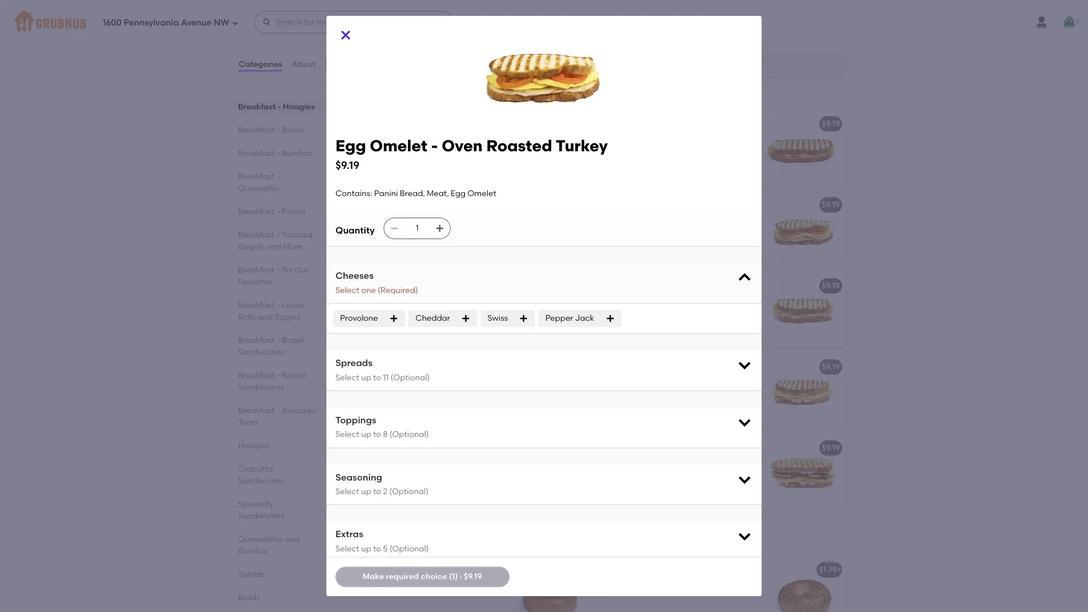 Task type: describe. For each thing, give the bounding box(es) containing it.
egg omelet - spicy turkey & egg image
[[508, 0, 593, 64]]

contains: provolone, panini bread, ranch dressing, meat, tomato, spinach, applewood smoked bacon, egg omelet
[[606, 459, 748, 503]]

applewood inside contains: pepper jack, panini bread, applewood smoked bacon, jalapenos, egg omelet
[[606, 389, 651, 399]]

pepper for contains: pepper jack, panini bread, applewood smoked bacon, jalapenos, egg omelet
[[645, 378, 673, 388]]

0 vertical spatial bagels
[[238, 242, 264, 252]]

ciabatta sandwiches
[[238, 464, 284, 486]]

1 button
[[1063, 12, 1079, 32]]

make required choice (1) : $9.19
[[363, 572, 482, 581]]

egg omelet - cali style cheesy turkey and bacon
[[353, 443, 544, 453]]

breakfast for 'breakfast - loose rolls and bagels' tab
[[238, 300, 275, 310]]

extras select up to 5 (optional)
[[336, 529, 429, 554]]

contains: fresh salsa, egg omelet, tortilla, oven roasted turkey
[[353, 14, 486, 35]]

egg omelet - honey smoked turkey image
[[762, 192, 847, 266]]

contains: panini bread, egg omelet, sausage patty
[[606, 297, 746, 318]]

oven for egg omelet - oven roasted turkey $9.19
[[442, 136, 483, 155]]

egg omelet - sausage patty image
[[762, 274, 847, 347]]

to for seasoning
[[373, 487, 381, 497]]

omelet inside "contains: panini bread, meat, egg omelet" button
[[353, 227, 381, 237]]

specialty
[[238, 499, 274, 509]]

main navigation navigation
[[0, 0, 1088, 44]]

$1.79
[[819, 565, 837, 574]]

egg omelet - egg image
[[762, 111, 847, 185]]

contains: panini bread, egg omelet
[[606, 135, 743, 144]]

(required)
[[378, 285, 418, 295]]

svg image inside "1" button
[[1063, 15, 1076, 29]]

contains: panini bread, meat, egg omelet for egg omelet - ham image
[[353, 216, 483, 237]]

rolls
[[238, 312, 256, 322]]

cheddar,
[[391, 459, 427, 469]]

veggie
[[353, 471, 379, 480]]

quantity
[[336, 225, 375, 236]]

meat, up cheddar
[[444, 297, 466, 307]]

1600 pennsylvania avenue nw
[[103, 17, 229, 28]]

bacon, inside contains: cheddar, panini bread, veggie cream cheese, meat, tomato, spinach, applewood smoked bacon, egg omelet
[[386, 494, 413, 503]]

plain bagel
[[353, 565, 397, 574]]

omelet inside contains: cheddar, panini bread, veggie cream cheese, meat, tomato, spinach, applewood smoked bacon, egg omelet
[[431, 494, 460, 503]]

omelet inside contains: provolone, panini bread, ranch dressing, meat, tomato, spinach, applewood smoked bacon, egg omelet
[[623, 494, 652, 503]]

omelet, for contains: fresh salsa, egg omelet, tortilla, oven roasted turkey
[[455, 14, 486, 23]]

$9.19 for egg omelet - sausage patty image
[[822, 281, 840, 291]]

bowls inside tab
[[282, 125, 304, 135]]

2 vertical spatial bagels
[[464, 532, 505, 546]]

- inside breakfast - avocado toast
[[277, 406, 280, 415]]

bread, inside contains: pepper jack, panini bread, creamy chipotle, applewood smoked bacon, salsa, egg omelet
[[470, 378, 495, 388]]

quesadillas and burritos tab
[[238, 533, 317, 557]]

pepper jack
[[545, 313, 594, 323]]

1 horizontal spatial pepper
[[545, 313, 573, 323]]

about
[[292, 59, 316, 69]]

bagel inside breakfast - bagel sandwiches
[[282, 336, 304, 345]]

up for spreads
[[361, 373, 371, 382]]

breakfast - quesadilla
[[238, 172, 280, 193]]

egg omelet - cali style turkey and bacon ranch image
[[762, 436, 847, 509]]

spinach, inside contains: provolone, panini bread, ranch dressing, meat, tomato, spinach, applewood smoked bacon, egg omelet
[[606, 482, 640, 492]]

bowls inside tab
[[238, 593, 260, 603]]

breakfast for breakfast - bowls tab
[[238, 125, 275, 135]]

panini inside contains: panini bread, egg omelet, sausage patty
[[645, 297, 669, 307]]

egg omelet - cali style turkey and bacon ranch
[[606, 443, 794, 453]]

- inside egg omelet - oven roasted turkey $9.19
[[431, 136, 438, 155]]

contains: pepper jack, panini bread, creamy chipotle, applewood smoked bacon, salsa, egg omelet
[[353, 378, 495, 411]]

smoked inside contains: pepper jack, panini bread, applewood smoked bacon, jalapenos, egg omelet
[[653, 389, 684, 399]]

to for toppings
[[373, 430, 381, 439]]

tomato, inside contains: provolone, panini bread, ranch dressing, meat, tomato, spinach, applewood smoked bacon, egg omelet
[[694, 471, 725, 480]]

panini inside contains: provolone, panini bread, ranch dressing, meat, tomato, spinach, applewood smoked bacon, egg omelet
[[687, 459, 711, 469]]

meat, inside contains: provolone, panini bread, ranch dressing, meat, tomato, spinach, applewood smoked bacon, egg omelet
[[670, 471, 692, 480]]

quesadillas and burritos
[[238, 534, 300, 556]]

panini inside 'contains: panini bread, applewood smoked bacon, egg omelet'
[[391, 135, 415, 144]]

hoagies tab
[[238, 440, 317, 452]]

bread, inside contains: cheddar, panini bread, veggie cream cheese, meat, tomato, spinach, applewood smoked bacon, egg omelet
[[455, 459, 480, 469]]

egg omelet - cali style cheesy turkey and bacon image
[[508, 436, 593, 509]]

egg omelet - oven roasted turkey $9.19
[[336, 136, 608, 172]]

cheeses select one (required)
[[336, 270, 418, 295]]

omelet inside contains: pepper jack, panini bread, creamy chipotle, applewood smoked bacon, salsa, egg omelet
[[456, 401, 485, 411]]

egg inside contains: provolone, panini bread, ranch dressing, meat, tomato, spinach, applewood smoked bacon, egg omelet
[[606, 494, 621, 503]]

contains: for egg omelet - sausage patty image
[[606, 297, 643, 307]]

chipotle,
[[385, 389, 420, 399]]

- inside breakfast - quesadilla
[[277, 172, 280, 181]]

omelet, for contains: panini bread, egg omelet, sausage patty
[[715, 297, 746, 307]]

applewood inside contains: pepper jack, panini bread, creamy chipotle, applewood smoked bacon, salsa, egg omelet
[[422, 389, 466, 399]]

reviews button
[[325, 44, 358, 85]]

plain
[[353, 565, 372, 574]]

egg inside egg omelet - oven roasted turkey $9.19
[[336, 136, 366, 155]]

- inside breakfast - bagel sandwiches
[[277, 336, 280, 345]]

$9.19 for egg omelet - spicy bacon image
[[822, 362, 840, 372]]

turkey inside contains: fresh salsa, egg omelet, tortilla, oven roasted turkey
[[438, 25, 463, 35]]

panini inside contains: pepper jack, panini bread, applewood smoked bacon, jalapenos, egg omelet
[[698, 378, 722, 388]]

- inside breakfast - biscuit sandwiches
[[277, 371, 280, 380]]

$9.19 for egg omelet - egg image
[[822, 119, 840, 128]]

choice
[[421, 572, 447, 581]]

bagels inside breakfast - loose rolls and bagels
[[275, 312, 301, 322]]

egg inside contains: panini bread, egg omelet, sausage patty
[[698, 297, 713, 307]]

required
[[386, 572, 419, 581]]

spreads
[[336, 358, 373, 368]]

creamy
[[353, 389, 384, 399]]

egg inside contains: pepper jack, panini bread, applewood smoked bacon, jalapenos, egg omelet
[[651, 401, 666, 411]]

plain bagel button
[[346, 557, 593, 612]]

breakfast for the breakfast - quesadilla tab
[[238, 172, 275, 181]]

hoagies inside hoagies tab
[[238, 441, 270, 451]]

4 sandwiches from the top
[[238, 511, 284, 521]]

categories
[[239, 59, 282, 69]]

contains: panini bread, meat, egg omelet for the egg omelet - oven roasted turkey image
[[353, 297, 483, 318]]

contains: panini bread, applewood smoked bacon, egg omelet button
[[346, 111, 593, 185]]

5
[[383, 544, 388, 554]]

omelet inside contains: pepper jack, panini bread, applewood smoked bacon, jalapenos, egg omelet
[[668, 401, 697, 411]]

biscuit
[[282, 371, 307, 380]]

provolone
[[340, 313, 378, 323]]

provolone,
[[645, 459, 685, 469]]

1 horizontal spatial breakfast - toasted bagels and more
[[345, 532, 565, 546]]

jack, for bacon,
[[675, 378, 696, 388]]

ranch inside contains: provolone, panini bread, ranch dressing, meat, tomato, spinach, applewood smoked bacon, egg omelet
[[606, 471, 631, 480]]

toppings select up to 8 (optional)
[[336, 415, 429, 439]]

extras
[[336, 529, 363, 540]]

to for extras
[[373, 544, 381, 554]]

loose
[[282, 300, 305, 310]]

bowls tab
[[238, 592, 317, 604]]

breakfast - avocado toast
[[238, 406, 316, 427]]

panini inside tab
[[282, 207, 306, 217]]

meat, inside contains: cheddar, panini bread, veggie cream cheese, meat, tomato, spinach, applewood smoked bacon, egg omelet
[[443, 471, 465, 480]]

egg inside 'contains: panini bread, applewood smoked bacon, egg omelet'
[[414, 146, 429, 156]]

one
[[361, 285, 376, 295]]

and inside quesadillas and burritos
[[285, 534, 300, 544]]

contains: fresh salsa, egg omelet, tortilla, oven roasted turkey button
[[346, 0, 593, 64]]

$1.79 +
[[819, 565, 842, 574]]

egg inside contains: pepper jack, panini bread, creamy chipotle, applewood smoked bacon, salsa, egg omelet
[[439, 401, 454, 411]]

breakfast - loose rolls and bagels tab
[[238, 299, 317, 323]]

jalapenos,
[[606, 401, 649, 411]]

1
[[1076, 17, 1079, 27]]

egg omelet - applewood smoked bacon image
[[508, 111, 593, 185]]

specialty sandwiches
[[238, 499, 284, 521]]

style for cheddar,
[[423, 443, 442, 453]]

breakfast for breakfast - hoagies tab
[[238, 102, 276, 112]]

cheesy
[[444, 443, 473, 453]]

up for toppings
[[361, 430, 371, 439]]

more inside tab
[[283, 242, 302, 252]]

up for extras
[[361, 544, 371, 554]]

contains: panini bread, applewood smoked bacon, egg omelet
[[353, 135, 488, 156]]

cheddar
[[416, 313, 450, 323]]

egg omelet - southwest chipotle bacon image
[[508, 355, 593, 428]]

smoked inside contains: provolone, panini bread, ranch dressing, meat, tomato, spinach, applewood smoked bacon, egg omelet
[[688, 482, 719, 492]]

egg inside contains: cheddar, panini bread, veggie cream cheese, meat, tomato, spinach, applewood smoked bacon, egg omelet
[[414, 494, 429, 503]]

sandwiches inside breakfast - biscuit sandwiches
[[238, 383, 284, 392]]

make
[[363, 572, 384, 581]]

(optional) for spreads
[[391, 373, 430, 382]]

breakfast - loose rolls and bagels
[[238, 300, 305, 322]]

meat, inside "contains: panini bread, meat, egg omelet" button
[[444, 216, 466, 225]]

egg omelet - spicy bacon image
[[762, 355, 847, 428]]

contains: for egg omelet - ham image
[[353, 216, 389, 225]]

seasoning
[[336, 472, 382, 483]]

roasted for egg omelet - oven roasted turkey
[[428, 281, 460, 291]]

0 horizontal spatial bacon
[[483, 362, 508, 372]]

applewood inside contains: provolone, panini bread, ranch dressing, meat, tomato, spinach, applewood smoked bacon, egg omelet
[[642, 482, 686, 492]]

(1)
[[449, 572, 458, 581]]

cali for provolone,
[[659, 443, 675, 453]]

spinach, inside contains: cheddar, panini bread, veggie cream cheese, meat, tomato, spinach, applewood smoked bacon, egg omelet
[[386, 482, 420, 492]]

about button
[[291, 44, 316, 85]]

panini inside contains: cheddar, panini bread, veggie cream cheese, meat, tomato, spinach, applewood smoked bacon, egg omelet
[[429, 459, 453, 469]]

contains: panini bread, meat, egg omelet button
[[346, 192, 593, 266]]

toast
[[238, 418, 259, 427]]

select for seasoning
[[336, 487, 359, 497]]

$9.19 button
[[600, 192, 847, 266]]

applewood inside 'contains: panini bread, applewood smoked bacon, egg omelet'
[[444, 135, 488, 144]]

specialty sandwiches tab
[[238, 498, 317, 522]]

hoagies inside breakfast - hoagies tab
[[283, 102, 315, 112]]

up for seasoning
[[361, 487, 371, 497]]

breakfast - hoagies
[[238, 102, 315, 112]]

1 horizontal spatial ranch
[[769, 443, 794, 453]]

breakfast for breakfast - avocado toast tab
[[238, 406, 275, 415]]

bacon, inside contains: pepper jack, panini bread, creamy chipotle, applewood smoked bacon, salsa, egg omelet
[[386, 401, 413, 411]]

roasted inside contains: fresh salsa, egg omelet, tortilla, oven roasted turkey
[[404, 25, 436, 35]]

0 vertical spatial contains: panini bread, meat, egg omelet
[[336, 189, 496, 198]]

cheeses
[[336, 270, 374, 281]]

omelet inside egg omelet - oven roasted turkey $9.19
[[370, 136, 427, 155]]

breakfast for breakfast - try our favorites tab
[[238, 265, 275, 275]]

ciabatta
[[238, 464, 273, 474]]

quesadilla
[[238, 184, 279, 193]]

roasted for egg omelet - oven roasted turkey $9.19
[[486, 136, 552, 155]]

- inside breakfast - try our favorites
[[277, 265, 280, 275]]

dressing,
[[633, 471, 668, 480]]

avocado
[[282, 406, 316, 415]]

bagel inside button
[[374, 565, 397, 574]]

style for provolone,
[[677, 443, 696, 453]]

egg inside contains: fresh salsa, egg omelet, tortilla, oven roasted turkey
[[438, 14, 453, 23]]

$9.19 for the egg omelet - honey smoked turkey image
[[822, 200, 840, 209]]

burritos for breakfast - burritos
[[282, 149, 311, 158]]

breakfast - burritos tab
[[238, 147, 317, 159]]

favorites
[[238, 277, 273, 287]]

tomato, inside contains: cheddar, panini bread, veggie cream cheese, meat, tomato, spinach, applewood smoked bacon, egg omelet
[[353, 482, 384, 492]]

jack
[[575, 313, 594, 323]]

meat, up input item quantity number field at the left top of the page
[[427, 189, 449, 198]]

toasted inside breakfast - toasted bagels and more
[[282, 230, 312, 240]]



Task type: vqa. For each thing, say whether or not it's contained in the screenshot.
the DEW® for Large MTN DEW®
no



Task type: locate. For each thing, give the bounding box(es) containing it.
breakfast - toasted bagels and more down breakfast - panini tab
[[238, 230, 312, 252]]

2
[[383, 487, 387, 497]]

breakfast - biscuit sandwiches tab
[[238, 370, 317, 393]]

1 style from the left
[[423, 443, 442, 453]]

more up plain bagel image
[[534, 532, 565, 546]]

0 vertical spatial ranch
[[769, 443, 794, 453]]

breakfast for breakfast - panini tab
[[238, 207, 275, 217]]

bowls down breakfast - hoagies tab
[[282, 125, 304, 135]]

1 horizontal spatial bagel
[[374, 565, 397, 574]]

(optional) right 8
[[390, 430, 429, 439]]

bowls
[[282, 125, 304, 135], [238, 593, 260, 603]]

contains: for egg omelet - spicy bacon image
[[606, 378, 643, 388]]

1 horizontal spatial bowls
[[282, 125, 304, 135]]

1 vertical spatial tomato,
[[353, 482, 384, 492]]

1 jack, from the left
[[421, 378, 442, 388]]

:
[[460, 572, 462, 581]]

pepper left jack
[[545, 313, 573, 323]]

0 horizontal spatial burritos
[[238, 546, 267, 556]]

spinach, down dressing,
[[606, 482, 640, 492]]

bagels
[[238, 242, 264, 252], [275, 312, 301, 322], [464, 532, 505, 546]]

breakfast up favorites
[[238, 265, 275, 275]]

cali up provolone,
[[659, 443, 675, 453]]

svg image
[[1063, 15, 1076, 29], [390, 224, 399, 233], [435, 224, 444, 233], [737, 357, 753, 373]]

bread, inside contains: panini bread, egg omelet, sausage patty
[[671, 297, 696, 307]]

omelet, inside contains: fresh salsa, egg omelet, tortilla, oven roasted turkey
[[455, 14, 486, 23]]

1 horizontal spatial hoagies
[[283, 102, 315, 112]]

salads
[[238, 570, 264, 579]]

breakfast up the breakfast - burritos
[[238, 125, 275, 135]]

panini inside contains: pepper jack, panini bread, creamy chipotle, applewood smoked bacon, salsa, egg omelet
[[444, 378, 468, 388]]

2 horizontal spatial pepper
[[645, 378, 673, 388]]

breakfast inside breakfast - hoagies tab
[[238, 102, 276, 112]]

pepper
[[545, 313, 573, 323], [391, 378, 419, 388], [645, 378, 673, 388]]

omelet inside 'contains: panini bread, applewood smoked bacon, egg omelet'
[[431, 146, 460, 156]]

egg omelet - oven roasted turkey image
[[508, 274, 593, 347]]

fresh
[[391, 14, 412, 23]]

to inside toppings select up to 8 (optional)
[[373, 430, 381, 439]]

0 horizontal spatial bagel
[[282, 336, 304, 345]]

roasted inside egg omelet - oven roasted turkey $9.19
[[486, 136, 552, 155]]

burritos down breakfast - bowls tab
[[282, 149, 311, 158]]

up down toppings
[[361, 430, 371, 439]]

2 horizontal spatial bacon
[[742, 443, 767, 453]]

breakfast inside breakfast - biscuit sandwiches
[[238, 371, 275, 380]]

$9.19 inside 'button'
[[822, 200, 840, 209]]

tomato, down "egg omelet - cali style turkey and bacon ranch"
[[694, 471, 725, 480]]

1 horizontal spatial burritos
[[282, 149, 311, 158]]

0 vertical spatial bowls
[[282, 125, 304, 135]]

breakfast up quesadilla
[[238, 172, 275, 181]]

toasted down breakfast - panini tab
[[282, 230, 312, 240]]

select down 'extras'
[[336, 544, 359, 554]]

pepper up 'jalapenos,'
[[645, 378, 673, 388]]

egg omelet - ham image
[[508, 192, 593, 266]]

to
[[373, 373, 381, 382], [373, 430, 381, 439], [373, 487, 381, 497], [373, 544, 381, 554]]

0 horizontal spatial tomato,
[[353, 482, 384, 492]]

$9.19 for egg omelet - cali style turkey and bacon ranch 'image'
[[822, 443, 840, 453]]

breakfast inside breakfast - avocado toast
[[238, 406, 275, 415]]

spreads select up to 11 (optional)
[[336, 358, 430, 382]]

egg omelet - southwest chipotle bacon
[[353, 362, 508, 372]]

breakfast down breakfast - bagel sandwiches
[[238, 371, 275, 380]]

select down cheeses
[[336, 285, 359, 295]]

breakfast - biscuit sandwiches
[[238, 371, 307, 392]]

4 to from the top
[[373, 544, 381, 554]]

breakfast - panini
[[238, 207, 306, 217]]

applewood inside contains: cheddar, panini bread, veggie cream cheese, meat, tomato, spinach, applewood smoked bacon, egg omelet
[[421, 482, 466, 492]]

2 vertical spatial oven
[[405, 281, 426, 291]]

1 vertical spatial bowls
[[238, 593, 260, 603]]

(optional) inside toppings select up to 8 (optional)
[[390, 430, 429, 439]]

panini
[[391, 135, 415, 144], [645, 135, 669, 144], [374, 189, 398, 198], [282, 207, 306, 217], [391, 216, 415, 225], [391, 297, 415, 307], [645, 297, 669, 307], [444, 378, 468, 388], [698, 378, 722, 388], [429, 459, 453, 469], [687, 459, 711, 469]]

1 spinach, from the left
[[386, 482, 420, 492]]

1 horizontal spatial style
[[677, 443, 696, 453]]

smoked inside contains: pepper jack, panini bread, creamy chipotle, applewood smoked bacon, salsa, egg omelet
[[353, 401, 384, 411]]

oven for egg omelet - oven roasted turkey
[[405, 281, 426, 291]]

2 sandwiches from the top
[[238, 383, 284, 392]]

(optional) inside seasoning select up to 2 (optional)
[[389, 487, 429, 497]]

seasoning select up to 2 (optional)
[[336, 472, 429, 497]]

cream
[[381, 471, 408, 480]]

1 horizontal spatial more
[[534, 532, 565, 546]]

Input item quantity number field
[[405, 218, 430, 239]]

breakfast for breakfast - burritos tab
[[238, 149, 275, 158]]

breakfast inside breakfast - bagel sandwiches
[[238, 336, 275, 345]]

(optional) for seasoning
[[389, 487, 429, 497]]

contains: panini bread, meat, egg omelet
[[336, 189, 496, 198], [353, 216, 483, 237], [353, 297, 483, 318]]

$9.19 for egg omelet - cali style cheesy turkey and bacon image
[[568, 443, 586, 453]]

select for cheeses
[[336, 285, 359, 295]]

1 horizontal spatial jack,
[[675, 378, 696, 388]]

(optional) inside extras select up to 5 (optional)
[[390, 544, 429, 554]]

1 vertical spatial bagels
[[275, 312, 301, 322]]

pepper up chipotle,
[[391, 378, 419, 388]]

omelet, inside contains: panini bread, egg omelet, sausage patty
[[715, 297, 746, 307]]

bacon, inside contains: pepper jack, panini bread, applewood smoked bacon, jalapenos, egg omelet
[[686, 389, 713, 399]]

bagel down 'breakfast - loose rolls and bagels' tab
[[282, 336, 304, 345]]

sandwiches up breakfast - avocado toast
[[238, 383, 284, 392]]

0 horizontal spatial omelet,
[[455, 14, 486, 23]]

0 horizontal spatial pepper
[[391, 378, 419, 388]]

avenue
[[181, 17, 212, 28]]

bread,
[[417, 135, 442, 144], [671, 135, 696, 144], [400, 189, 425, 198], [417, 216, 442, 225], [417, 297, 442, 307], [671, 297, 696, 307], [470, 378, 495, 388], [724, 378, 749, 388], [455, 459, 480, 469], [713, 459, 738, 469]]

and inside breakfast - loose rolls and bagels
[[258, 312, 273, 322]]

1 vertical spatial roasted
[[486, 136, 552, 155]]

1 vertical spatial contains: panini bread, meat, egg omelet
[[353, 216, 483, 237]]

1 horizontal spatial bacon
[[519, 443, 544, 453]]

contains: for the egg omelet - spicy turkey & egg image
[[353, 14, 389, 23]]

sandwiches up breakfast - biscuit sandwiches
[[238, 347, 284, 357]]

cali up "cheddar,"
[[405, 443, 421, 453]]

chipotle
[[448, 362, 481, 372]]

2 to from the top
[[373, 430, 381, 439]]

breakfast inside breakfast - panini tab
[[238, 207, 275, 217]]

to left 5
[[373, 544, 381, 554]]

our
[[295, 265, 309, 275]]

breakfast - panini tab
[[238, 206, 317, 218]]

salsa, inside contains: fresh salsa, egg omelet, tortilla, oven roasted turkey
[[414, 14, 437, 23]]

breakfast - toasted bagels and more
[[238, 230, 312, 252], [345, 532, 565, 546]]

omelet
[[715, 135, 743, 144], [370, 136, 427, 155], [431, 146, 460, 156], [468, 189, 496, 198], [353, 227, 381, 237], [370, 281, 398, 291], [353, 308, 381, 318], [370, 362, 398, 372], [456, 401, 485, 411], [668, 401, 697, 411], [370, 443, 398, 453], [623, 443, 652, 453], [431, 494, 460, 503], [623, 494, 652, 503]]

0 vertical spatial breakfast - toasted bagels and more
[[238, 230, 312, 252]]

1 cali from the left
[[405, 443, 421, 453]]

turkey for egg omelet - oven roasted turkey $9.19
[[556, 136, 608, 155]]

burritos down quesadillas
[[238, 546, 267, 556]]

1 sandwiches from the top
[[238, 347, 284, 357]]

try
[[282, 265, 293, 275]]

contains: for egg omelet - cali style turkey and bacon ranch 'image'
[[606, 459, 643, 469]]

0 horizontal spatial more
[[283, 242, 302, 252]]

breakfast for breakfast - biscuit sandwiches tab
[[238, 371, 275, 380]]

salsa, right the fresh
[[414, 14, 437, 23]]

burritos inside quesadillas and burritos
[[238, 546, 267, 556]]

egg
[[438, 14, 453, 23], [698, 135, 713, 144], [336, 136, 366, 155], [414, 146, 429, 156], [451, 189, 466, 198], [468, 216, 483, 225], [353, 281, 368, 291], [468, 297, 483, 307], [698, 297, 713, 307], [353, 362, 368, 372], [439, 401, 454, 411], [651, 401, 666, 411], [353, 443, 368, 453], [606, 443, 622, 453], [414, 494, 429, 503], [606, 494, 621, 503]]

select inside toppings select up to 8 (optional)
[[336, 430, 359, 439]]

swiss
[[488, 313, 508, 323]]

breakfast inside breakfast - try our favorites
[[238, 265, 275, 275]]

1 up from the top
[[361, 373, 371, 382]]

0 vertical spatial toasted
[[282, 230, 312, 240]]

breakfast inside breakfast - bowls tab
[[238, 125, 275, 135]]

contains: inside 'contains: panini bread, applewood smoked bacon, egg omelet'
[[353, 135, 389, 144]]

select inside spreads select up to 11 (optional)
[[336, 373, 359, 382]]

(optional)
[[391, 373, 430, 382], [390, 430, 429, 439], [389, 487, 429, 497], [390, 544, 429, 554]]

1 vertical spatial breakfast - toasted bagels and more
[[345, 532, 565, 546]]

1 vertical spatial omelet,
[[715, 297, 746, 307]]

roasted
[[404, 25, 436, 35], [486, 136, 552, 155], [428, 281, 460, 291]]

breakfast - burritos
[[238, 149, 311, 158]]

to left 8
[[373, 430, 381, 439]]

more up try
[[283, 242, 302, 252]]

3 sandwiches from the top
[[238, 476, 284, 486]]

breakfast - hoagies tab
[[238, 101, 317, 113]]

breakfast for breakfast - bagel sandwiches tab
[[238, 336, 275, 345]]

pepper for contains: pepper jack, panini bread, creamy chipotle, applewood smoked bacon, salsa, egg omelet
[[391, 378, 419, 388]]

2 cali from the left
[[659, 443, 675, 453]]

(optional) down "cream"
[[389, 487, 429, 497]]

1 vertical spatial burritos
[[238, 546, 267, 556]]

2 horizontal spatial oven
[[442, 136, 483, 155]]

up inside toppings select up to 8 (optional)
[[361, 430, 371, 439]]

up up creamy
[[361, 373, 371, 382]]

contains: for egg omelet - southwest chipotle bacon image
[[353, 378, 389, 388]]

reviews
[[325, 59, 357, 69]]

11
[[383, 373, 389, 382]]

breakfast - avocado toast tab
[[238, 405, 317, 429]]

breakfast - toasted bagels and more inside tab
[[238, 230, 312, 252]]

breakfast - try our favorites tab
[[238, 264, 317, 288]]

breakfast - bagel sandwiches tab
[[238, 334, 317, 358]]

sandwiches inside breakfast - bagel sandwiches
[[238, 347, 284, 357]]

pennsylvania
[[124, 17, 179, 28]]

0 vertical spatial burritos
[[282, 149, 311, 158]]

plain bagel image
[[508, 557, 593, 612]]

2 select from the top
[[336, 373, 359, 382]]

bagels up plain bagel button
[[464, 532, 505, 546]]

0 horizontal spatial jack,
[[421, 378, 442, 388]]

1 horizontal spatial bagels
[[275, 312, 301, 322]]

to inside seasoning select up to 2 (optional)
[[373, 487, 381, 497]]

- inside breakfast - loose rolls and bagels
[[277, 300, 280, 310]]

up inside seasoning select up to 2 (optional)
[[361, 487, 371, 497]]

0 vertical spatial salsa,
[[414, 14, 437, 23]]

toasted up choice
[[414, 532, 461, 546]]

and
[[266, 242, 281, 252], [258, 312, 273, 322], [502, 443, 517, 453], [725, 443, 740, 453], [508, 532, 531, 546], [285, 534, 300, 544]]

breakfast inside breakfast - quesadilla
[[238, 172, 275, 181]]

breakfast up rolls
[[238, 300, 275, 310]]

contains: inside contains: cheddar, panini bread, veggie cream cheese, meat, tomato, spinach, applewood smoked bacon, egg omelet
[[353, 459, 389, 469]]

jack, inside contains: pepper jack, panini bread, creamy chipotle, applewood smoked bacon, salsa, egg omelet
[[421, 378, 442, 388]]

style left the cheesy
[[423, 443, 442, 453]]

contains: inside contains: provolone, panini bread, ranch dressing, meat, tomato, spinach, applewood smoked bacon, egg omelet
[[606, 459, 643, 469]]

1 horizontal spatial tomato,
[[694, 471, 725, 480]]

breakfast - bagel sandwiches
[[238, 336, 304, 357]]

cali
[[405, 443, 421, 453], [659, 443, 675, 453]]

2 horizontal spatial bagels
[[464, 532, 505, 546]]

select down toppings
[[336, 430, 359, 439]]

jack, inside contains: pepper jack, panini bread, applewood smoked bacon, jalapenos, egg omelet
[[675, 378, 696, 388]]

0 horizontal spatial toasted
[[282, 230, 312, 240]]

0 horizontal spatial oven
[[382, 25, 403, 35]]

contains: inside contains: fresh salsa, egg omelet, tortilla, oven roasted turkey
[[353, 14, 389, 23]]

2 jack, from the left
[[675, 378, 696, 388]]

0 horizontal spatial breakfast - toasted bagels and more
[[238, 230, 312, 252]]

hoagies up breakfast - bowls tab
[[283, 102, 315, 112]]

patty
[[642, 308, 662, 318]]

categories button
[[238, 44, 283, 85]]

breakfast inside breakfast - loose rolls and bagels
[[238, 300, 275, 310]]

1 vertical spatial toasted
[[414, 532, 461, 546]]

0 vertical spatial omelet,
[[455, 14, 486, 23]]

bread, inside 'contains: panini bread, applewood smoked bacon, egg omelet'
[[417, 135, 442, 144]]

0 vertical spatial hoagies
[[283, 102, 315, 112]]

turkey for egg omelet - cali style turkey and bacon ranch
[[698, 443, 723, 453]]

sandwiches down ciabatta
[[238, 476, 284, 486]]

breakfast up breakfast - bowls
[[238, 102, 276, 112]]

bread, inside contains: provolone, panini bread, ranch dressing, meat, tomato, spinach, applewood smoked bacon, egg omelet
[[713, 459, 738, 469]]

breakfast for breakfast - toasted bagels and more tab at the left of page
[[238, 230, 275, 240]]

up inside extras select up to 5 (optional)
[[361, 544, 371, 554]]

quesadillas
[[238, 534, 283, 544]]

breakfast down rolls
[[238, 336, 275, 345]]

0 vertical spatial tomato,
[[694, 471, 725, 480]]

1 to from the top
[[373, 373, 381, 382]]

spinach,
[[386, 482, 420, 492], [606, 482, 640, 492]]

contains: pepper jack, panini bread, applewood smoked bacon, jalapenos, egg omelet
[[606, 378, 749, 411]]

0 horizontal spatial cali
[[405, 443, 421, 453]]

0 horizontal spatial spinach,
[[386, 482, 420, 492]]

1 vertical spatial oven
[[442, 136, 483, 155]]

1600
[[103, 17, 122, 28]]

bacon, inside 'contains: panini bread, applewood smoked bacon, egg omelet'
[[386, 146, 413, 156]]

style up provolone,
[[677, 443, 696, 453]]

1 select from the top
[[336, 285, 359, 295]]

2 style from the left
[[677, 443, 696, 453]]

breakfast - bowls tab
[[238, 124, 317, 136]]

select inside "cheeses select one (required)"
[[336, 285, 359, 295]]

select down seasoning
[[336, 487, 359, 497]]

up left 5
[[361, 544, 371, 554]]

(optional) right 5
[[390, 544, 429, 554]]

4 select from the top
[[336, 487, 359, 497]]

toppings
[[336, 415, 376, 426]]

breakfast down quesadilla
[[238, 207, 275, 217]]

breakfast - bowls
[[238, 125, 304, 135]]

oven inside egg omelet - oven roasted turkey $9.19
[[442, 136, 483, 155]]

(optional) up chipotle,
[[391, 373, 430, 382]]

1 horizontal spatial omelet,
[[715, 297, 746, 307]]

contains: inside contains: pepper jack, panini bread, applewood smoked bacon, jalapenos, egg omelet
[[606, 378, 643, 388]]

breakfast - quesadilla tab
[[238, 171, 317, 194]]

0 horizontal spatial hoagies
[[238, 441, 270, 451]]

bagel down 5
[[374, 565, 397, 574]]

egg omelet - oven roasted turkey
[[353, 281, 487, 291]]

to left 2
[[373, 487, 381, 497]]

nw
[[214, 17, 229, 28]]

0 vertical spatial more
[[283, 242, 302, 252]]

bread, inside contains: pepper jack, panini bread, applewood smoked bacon, jalapenos, egg omelet
[[724, 378, 749, 388]]

breakfast up plain bagel
[[345, 532, 403, 546]]

select for spreads
[[336, 373, 359, 382]]

jack,
[[421, 378, 442, 388], [675, 378, 696, 388]]

bowls down 'salads'
[[238, 593, 260, 603]]

tomato,
[[694, 471, 725, 480], [353, 482, 384, 492]]

southwest
[[405, 362, 446, 372]]

select for extras
[[336, 544, 359, 554]]

ranch
[[769, 443, 794, 453], [606, 471, 631, 480]]

bagels down loose
[[275, 312, 301, 322]]

2 spinach, from the left
[[606, 482, 640, 492]]

0 horizontal spatial ranch
[[606, 471, 631, 480]]

select down spreads
[[336, 373, 359, 382]]

3 up from the top
[[361, 487, 371, 497]]

to for spreads
[[373, 373, 381, 382]]

cheese,
[[410, 471, 441, 480]]

smoked
[[353, 146, 384, 156], [653, 389, 684, 399], [353, 401, 384, 411], [688, 482, 719, 492], [353, 494, 384, 503]]

select inside extras select up to 5 (optional)
[[336, 544, 359, 554]]

1 vertical spatial more
[[534, 532, 565, 546]]

1 vertical spatial ranch
[[606, 471, 631, 480]]

pepper inside contains: pepper jack, panini bread, applewood smoked bacon, jalapenos, egg omelet
[[645, 378, 673, 388]]

svg image
[[262, 18, 271, 27], [232, 20, 238, 26], [339, 28, 353, 42], [737, 270, 753, 286], [390, 314, 399, 323], [462, 314, 471, 323], [519, 314, 528, 323], [606, 314, 615, 323], [737, 414, 753, 430], [737, 471, 753, 487], [737, 529, 753, 544]]

turkey
[[438, 25, 463, 35], [556, 136, 608, 155], [462, 281, 487, 291], [475, 443, 500, 453], [698, 443, 723, 453]]

meat, down provolone,
[[670, 471, 692, 480]]

turkey for egg omelet - oven roasted turkey
[[462, 281, 487, 291]]

smoked inside 'contains: panini bread, applewood smoked bacon, egg omelet'
[[353, 146, 384, 156]]

0 horizontal spatial bagels
[[238, 242, 264, 252]]

(optional) for toppings
[[390, 430, 429, 439]]

sausage
[[606, 308, 640, 318]]

sandwiches down specialty
[[238, 511, 284, 521]]

2 vertical spatial roasted
[[428, 281, 460, 291]]

1 vertical spatial bagel
[[374, 565, 397, 574]]

$9.19
[[822, 119, 840, 128], [336, 159, 360, 172], [822, 200, 840, 209], [822, 281, 840, 291], [822, 362, 840, 372], [568, 443, 586, 453], [822, 443, 840, 453], [464, 572, 482, 581]]

+
[[837, 565, 842, 574]]

cali for cheddar,
[[405, 443, 421, 453]]

(optional) for extras
[[390, 544, 429, 554]]

2 vertical spatial contains: panini bread, meat, egg omelet
[[353, 297, 483, 318]]

0 horizontal spatial bowls
[[238, 593, 260, 603]]

turkey inside egg omelet - oven roasted turkey $9.19
[[556, 136, 608, 155]]

2 up from the top
[[361, 430, 371, 439]]

(optional) inside spreads select up to 11 (optional)
[[391, 373, 430, 382]]

ciabatta sandwiches tab
[[238, 463, 317, 487]]

tortilla,
[[353, 25, 380, 35]]

1 horizontal spatial oven
[[405, 281, 426, 291]]

to left 11
[[373, 373, 381, 382]]

contains: for egg omelet - cali style cheesy turkey and bacon image
[[353, 459, 389, 469]]

4 up from the top
[[361, 544, 371, 554]]

breakfast inside breakfast - toasted bagels and more tab
[[238, 230, 275, 240]]

1 horizontal spatial toasted
[[414, 532, 461, 546]]

breakfast down breakfast - panini
[[238, 230, 275, 240]]

select inside seasoning select up to 2 (optional)
[[336, 487, 359, 497]]

tomato, down the veggie
[[353, 482, 384, 492]]

spinach, down "cream"
[[386, 482, 420, 492]]

salsa, inside contains: pepper jack, panini bread, creamy chipotle, applewood smoked bacon, salsa, egg omelet
[[414, 401, 437, 411]]

contains: cheddar, panini bread, veggie cream cheese, meat, tomato, spinach, applewood smoked bacon, egg omelet
[[353, 459, 480, 503]]

breakfast - try our favorites
[[238, 265, 309, 287]]

meat,
[[427, 189, 449, 198], [444, 216, 466, 225], [444, 297, 466, 307], [443, 471, 465, 480], [670, 471, 692, 480]]

meat, down the cheesy
[[443, 471, 465, 480]]

1 vertical spatial salsa,
[[414, 401, 437, 411]]

hoagies up ciabatta
[[238, 441, 270, 451]]

1 vertical spatial hoagies
[[238, 441, 270, 451]]

oven
[[382, 25, 403, 35], [442, 136, 483, 155], [405, 281, 426, 291]]

breakfast up 'toast' on the bottom of the page
[[238, 406, 275, 415]]

breakfast - toasted bagels and more tab
[[238, 229, 317, 253]]

1 horizontal spatial spinach,
[[606, 482, 640, 492]]

$9.19 inside egg omelet - oven roasted turkey $9.19
[[336, 159, 360, 172]]

jack, for applewood
[[421, 378, 442, 388]]

salads tab
[[238, 569, 317, 580]]

oven inside contains: fresh salsa, egg omelet, tortilla, oven roasted turkey
[[382, 25, 403, 35]]

meat, right input item quantity number field at the left top of the page
[[444, 216, 466, 225]]

burritos for quesadillas and burritos
[[238, 546, 267, 556]]

select for toppings
[[336, 430, 359, 439]]

bacon, inside contains: provolone, panini bread, ranch dressing, meat, tomato, spinach, applewood smoked bacon, egg omelet
[[721, 482, 748, 492]]

0 vertical spatial oven
[[382, 25, 403, 35]]

bagels up favorites
[[238, 242, 264, 252]]

3 select from the top
[[336, 430, 359, 439]]

1 horizontal spatial cali
[[659, 443, 675, 453]]

breakfast - toasted bagels and more up the (1)
[[345, 532, 565, 546]]

smoked inside contains: cheddar, panini bread, veggie cream cheese, meat, tomato, spinach, applewood smoked bacon, egg omelet
[[353, 494, 384, 503]]

0 vertical spatial bagel
[[282, 336, 304, 345]]

up down seasoning
[[361, 487, 371, 497]]

3 to from the top
[[373, 487, 381, 497]]

contains: for the egg omelet - oven roasted turkey image
[[353, 297, 389, 307]]

5 select from the top
[[336, 544, 359, 554]]

salsa,
[[414, 14, 437, 23], [414, 401, 437, 411]]

salsa, down chipotle,
[[414, 401, 437, 411]]

everything bagel image
[[762, 557, 847, 612]]

0 vertical spatial roasted
[[404, 25, 436, 35]]

breakfast down breakfast - bowls
[[238, 149, 275, 158]]

0 horizontal spatial style
[[423, 443, 442, 453]]



